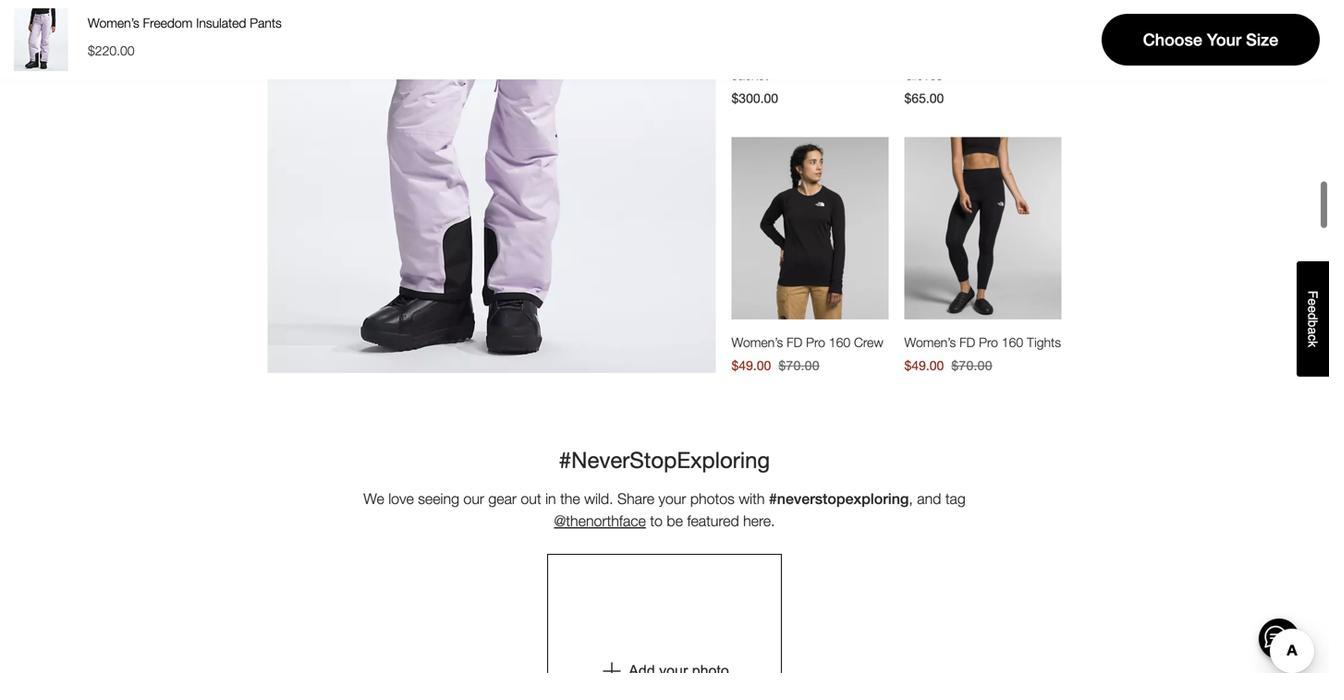 Task type: locate. For each thing, give the bounding box(es) containing it.
#neverstopexploring
[[559, 447, 770, 474]]

160
[[829, 335, 851, 351], [1002, 335, 1023, 351]]

0 horizontal spatial $70.00
[[779, 358, 820, 374]]

to
[[650, 513, 663, 530]]

1 horizontal spatial pro
[[979, 335, 998, 351]]

0 horizontal spatial fd
[[787, 335, 803, 351]]

women's inside 'women's freedom stretch jacket $300.00'
[[732, 51, 783, 66]]

2 pro from the left
[[979, 335, 998, 351]]

2 e from the top
[[1306, 306, 1321, 313]]

$65.00
[[905, 91, 944, 106]]

we
[[364, 491, 384, 508]]

1 $70.00 from the left
[[779, 358, 820, 374]]

1 horizontal spatial freedom
[[787, 51, 836, 66]]

0 horizontal spatial $49.00
[[732, 358, 771, 374]]

1 e from the top
[[1306, 299, 1321, 306]]

0 horizontal spatial pro
[[806, 335, 825, 351]]

love
[[388, 491, 414, 508]]

1 160 from the left
[[829, 335, 851, 351]]

160 for tights
[[1002, 335, 1023, 351]]

$70.00 down women's fd pro 160 crew
[[779, 358, 820, 374]]

$70.00
[[779, 358, 820, 374], [952, 358, 993, 374]]

$49.00 down women's fd pro 160 tights in the right of the page
[[905, 358, 944, 374]]

$49.00 for women's fd pro 160 crew
[[732, 358, 771, 374]]

choose your size button
[[1102, 14, 1320, 66]]

160 left crew
[[829, 335, 851, 351]]

here.
[[743, 513, 775, 530]]

,
[[909, 491, 913, 508]]

seeing
[[418, 491, 459, 508]]

the
[[560, 491, 580, 508]]

pro for tights
[[979, 335, 998, 351]]

$49.00 down women's fd pro 160 crew
[[732, 358, 771, 374]]

1 pro from the left
[[806, 335, 825, 351]]

freedom
[[143, 15, 193, 31], [787, 51, 836, 66]]

insulated
[[196, 15, 246, 31]]

pro left tights
[[979, 335, 998, 351]]

$70.00 for crew
[[779, 358, 820, 374]]

0 horizontal spatial freedom
[[143, 15, 193, 31]]

women's freedom insulated pants image
[[268, 0, 716, 374]]

1 horizontal spatial 160
[[1002, 335, 1023, 351]]

out
[[521, 491, 541, 508]]

pants
[[250, 15, 282, 31]]

160 left tights
[[1002, 335, 1023, 351]]

2 $49.00 from the left
[[905, 358, 944, 374]]

fd left crew
[[787, 335, 803, 351]]

e
[[1306, 299, 1321, 306], [1306, 306, 1321, 313]]

freedom left stretch
[[787, 51, 836, 66]]

$70.00 down women's fd pro 160 tights in the right of the page
[[952, 358, 993, 374]]

pro left crew
[[806, 335, 825, 351]]

0 vertical spatial freedom
[[143, 15, 193, 31]]

1 $49.00 from the left
[[732, 358, 771, 374]]

gear
[[488, 491, 517, 508]]

freedom inside 'women's freedom stretch jacket $300.00'
[[787, 51, 836, 66]]

fd for crew
[[787, 335, 803, 351]]

women's fd pro 160 tights image
[[905, 137, 1062, 320]]

tights
[[1027, 335, 1061, 351]]

e up b
[[1306, 306, 1321, 313]]

1 horizontal spatial $49.00
[[905, 358, 944, 374]]

pro for crew
[[806, 335, 825, 351]]

2 160 from the left
[[1002, 335, 1023, 351]]

freedom left insulated
[[143, 15, 193, 31]]

0 horizontal spatial 160
[[829, 335, 851, 351]]

women's for women's fd pro 160 tights
[[905, 335, 956, 351]]

women's freedom stretch jacket $300.00
[[732, 51, 880, 106]]

2 fd from the left
[[960, 335, 976, 351]]

a
[[1306, 328, 1321, 335]]

women's
[[88, 15, 139, 31], [732, 51, 783, 66], [905, 51, 956, 66], [732, 335, 783, 351], [905, 335, 956, 351]]

2 $70.00 from the left
[[952, 358, 993, 374]]

fd
[[787, 335, 803, 351], [960, 335, 976, 351]]

your
[[1207, 30, 1242, 49]]

choose
[[1143, 30, 1203, 49]]

crew
[[854, 335, 883, 351]]

1 horizontal spatial $70.00
[[952, 358, 993, 374]]

1 fd from the left
[[787, 335, 803, 351]]

pro
[[806, 335, 825, 351], [979, 335, 998, 351]]

@thenorthface
[[554, 513, 646, 530]]

c
[[1306, 335, 1321, 341]]

f e e d b a c k
[[1306, 291, 1321, 348]]

fd left tights
[[960, 335, 976, 351]]

$49.00
[[732, 358, 771, 374], [905, 358, 944, 374]]

f e e d b a c k button
[[1297, 262, 1329, 377]]

e up d
[[1306, 299, 1321, 306]]

your
[[659, 491, 686, 508]]

f
[[1306, 291, 1321, 299]]

1 vertical spatial freedom
[[787, 51, 836, 66]]

women's inside women's montana ski gloves $65.00
[[905, 51, 956, 66]]

tag
[[946, 491, 966, 508]]

and
[[917, 491, 941, 508]]

1 horizontal spatial fd
[[960, 335, 976, 351]]



Task type: vqa. For each thing, say whether or not it's contained in the screenshot.
The Crew
yes



Task type: describe. For each thing, give the bounding box(es) containing it.
women's freedom insulated pants
[[88, 15, 282, 31]]

be
[[667, 513, 683, 530]]

women's fd pro 160 tights
[[905, 335, 1061, 351]]

https://images.thenorthface.com/is/image/thenorthface/nf0a5acy_pmi_hero?$color swatch$ image
[[9, 8, 72, 71]]

size
[[1246, 30, 1279, 49]]

k
[[1306, 341, 1321, 348]]

featured
[[687, 513, 739, 530]]

women's for women's fd pro 160 crew
[[732, 335, 783, 351]]

women's for women's freedom insulated pants
[[88, 15, 139, 31]]

b
[[1306, 321, 1321, 328]]

$70.00 for tights
[[952, 358, 993, 374]]

stretch
[[840, 51, 880, 66]]

gloves
[[905, 68, 943, 83]]

fd for tights
[[960, 335, 976, 351]]

#neverstopexploring
[[769, 491, 909, 508]]

$49.00 for women's fd pro 160 tights
[[905, 358, 944, 374]]

jacket
[[732, 68, 769, 83]]

women's for women's montana ski gloves $65.00
[[905, 51, 956, 66]]

$220.00
[[88, 43, 135, 58]]

with
[[739, 491, 765, 508]]

d
[[1306, 313, 1321, 321]]

ski
[[1012, 51, 1029, 66]]

we love seeing our gear out in the wild. share your photos with #neverstopexploring , and tag @thenorthface to be featured here.
[[364, 491, 966, 530]]

women's fd pro 160 crew
[[732, 335, 883, 351]]

160 for crew
[[829, 335, 851, 351]]

$300.00
[[732, 91, 778, 106]]

montana
[[960, 51, 1009, 66]]

our
[[464, 491, 484, 508]]

in
[[545, 491, 556, 508]]

women's fd pro 160 crew image
[[732, 137, 889, 320]]

freedom for insulated
[[143, 15, 193, 31]]

women's montana ski gloves $65.00
[[905, 51, 1029, 106]]

choose your size
[[1143, 30, 1279, 49]]

women's for women's freedom stretch jacket $300.00
[[732, 51, 783, 66]]

@thenorthface link
[[554, 513, 646, 530]]

share
[[618, 491, 655, 508]]

wild.
[[584, 491, 613, 508]]

freedom for stretch
[[787, 51, 836, 66]]

photos
[[690, 491, 735, 508]]



